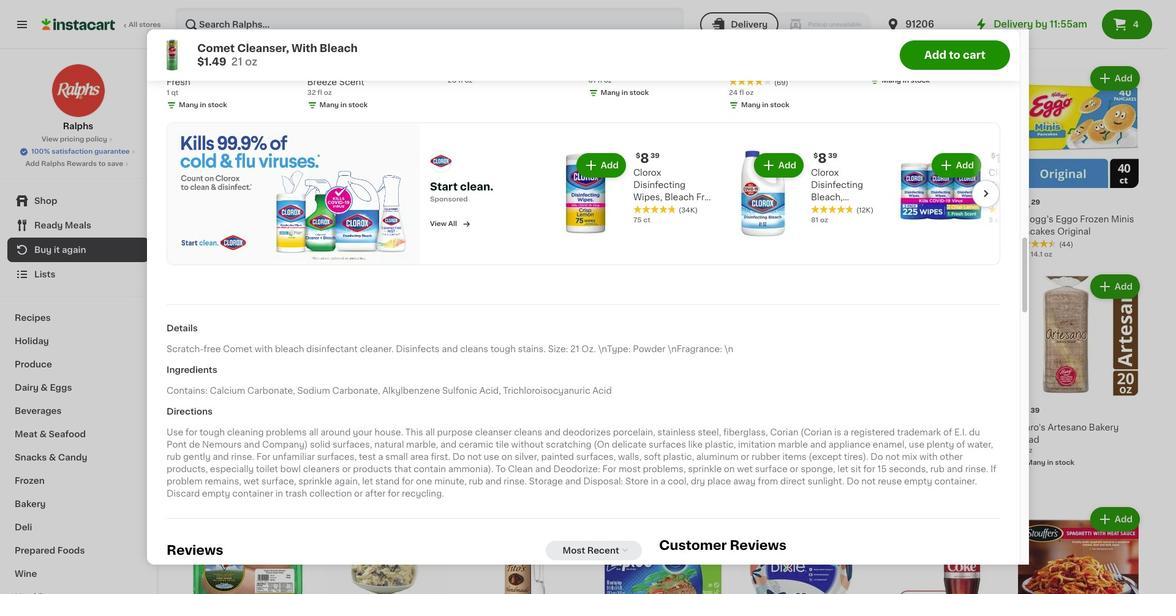 Task type: vqa. For each thing, say whether or not it's contained in the screenshot.
keep in the butcherbox uses dry ice to keep boxes temperature-controlled. if your box arrives with dry ice, always handle it with care. use protective gloves, oven mitts, or a towel to protect your skin. prolonged contact can cause an injury similar to a burn.  do not place dry ice on a tiled or solid surface countertop or dispose of it in the sink, toilet, or garbage. instead, let dry ice evaporate in a well-ventilated area that isn't accessible to children or pets.
no



Task type: describe. For each thing, give the bounding box(es) containing it.
stock inside many in stock button
[[225, 7, 245, 14]]

0 vertical spatial 2
[[329, 199, 338, 211]]

2 horizontal spatial of
[[957, 441, 966, 449]]

du
[[970, 428, 981, 437]]

4 inside '$ 4 quaker life cereal, multigrain, original'
[[468, 199, 477, 211]]

bleach inside $ 1 comet cleanser, with bleach
[[695, 215, 725, 224]]

1 horizontal spatial •
[[777, 239, 780, 246]]

in inside button
[[217, 7, 223, 14]]

deli link
[[7, 516, 149, 539]]

ct inside kroger® glimmer double roll paper towels 2 ct
[[744, 447, 751, 454]]

1 horizontal spatial tough
[[491, 345, 516, 354]]

1 vertical spatial a
[[378, 453, 383, 462]]

0 horizontal spatial reviews
[[167, 544, 223, 557]]

product group containing 1
[[599, 64, 728, 262]]

or down items
[[790, 465, 799, 474]]

1 horizontal spatial 28
[[461, 20, 470, 26]]

many down '64 fl oz'
[[612, 472, 631, 479]]

product group containing 2
[[322, 64, 451, 250]]

little
[[934, 423, 956, 432]]

house.
[[375, 428, 403, 437]]

service type group
[[701, 12, 872, 37]]

simple truth organic® extra firm tofu
[[876, 215, 996, 236]]

crystal
[[461, 423, 492, 432]]

many down 24 fl oz
[[742, 101, 761, 108]]

0 horizontal spatial not
[[468, 453, 482, 462]]

2 vertical spatial 1
[[461, 460, 464, 466]]

contains:
[[167, 387, 208, 395]]

caffeine
[[256, 423, 293, 432]]

$ inside $ 15 clorox disinfecting wipes, 3 pack
[[992, 153, 996, 160]]

lists
[[34, 270, 55, 279]]

0 horizontal spatial bakery
[[15, 500, 46, 509]]

3 inside $ 15 clorox disinfecting wipes, 3 pack
[[1021, 193, 1026, 202]]

tough inside use for tough cleaning problems all around your house. this all purpose cleanser cleans and deodorizes porcelain, stainless steel, fiberglass, corian (corian is a registered trademark of e.i. du pont de nemours and company) solid surfaces, natural marble, and ceramic tile without scratching (on delicate surfaces like plastic, imitation marble and appliance enamel, use plenty of water, rub gently and rinse. for unfamiliar surfaces, test a small area first. do not use on silver, painted surfaces, walls, soft plastic, aluminum or rubber items (except tires). do not mix with other products, especially toilet bowl cleaners or products that contain ammonia). to clean and deodorize: for most problems, sprinkle on wet surface or sponge, let sit for 15 seconds, rub and rinse. if problem remains, wet surface, sprinkle again, let stand for one minute, rub and rinse. storage and disposal: store in a cool, dry place away from direct sunlight. do not reuse empty container. discard empty container in trash collection or after for recycling.
[[200, 428, 225, 437]]

for up the de
[[186, 428, 198, 437]]

corian
[[771, 428, 799, 437]]

0 vertical spatial ralphs
[[63, 122, 93, 131]]

8 for clorox disinfecting wipes, bleach free cleaning wipes, crisp lemon
[[641, 152, 650, 165]]

1 horizontal spatial empty
[[905, 477, 933, 486]]

1 horizontal spatial 3
[[989, 217, 994, 224]]

kills 99.9% of cold & flu viruses. image
[[167, 123, 420, 265]]

products,
[[167, 465, 208, 474]]

0 horizontal spatial for
[[257, 453, 271, 462]]

(designs
[[377, 436, 416, 444]]

0 vertical spatial unsweetened
[[600, 393, 649, 400]]

multigrain,
[[461, 227, 506, 236]]

for right sit
[[864, 465, 876, 474]]

with inside $ 1 comet cleanser, with bleach
[[673, 215, 693, 224]]

view pricing policy link
[[42, 135, 115, 145]]

or down imitation
[[741, 453, 750, 462]]

40
[[1015, 251, 1024, 258]]

dairy & eggs link
[[7, 376, 149, 400]]

all left quaker
[[449, 221, 457, 228]]

5 for kroger® original caffeine free seltzer water cans
[[191, 407, 199, 420]]

1 vertical spatial 9
[[781, 239, 786, 246]]

or up again,
[[342, 465, 351, 474]]

many in stock down kroger® all purpose ammonia 64 fl oz
[[882, 77, 931, 84]]

fl inside kroger® all purpose ammonia 64 fl oz
[[881, 65, 886, 71]]

many down 81 fl oz
[[601, 89, 620, 96]]

wipes, inside $ 15 clorox disinfecting wipes, 3 pack
[[989, 193, 1018, 202]]

kroger® all purpose ammonia 64 fl oz
[[870, 53, 998, 71]]

many in stock down 81 fl oz
[[601, 89, 649, 96]]

many in stock inside many in stock button
[[196, 7, 245, 14]]

to inside button
[[950, 50, 961, 60]]

39 for clorox disinfecting bleach, concentrated formula, regular
[[829, 153, 838, 160]]

12 x 12 fl oz • 9 options
[[738, 239, 814, 246]]

from
[[758, 477, 779, 486]]

calcium
[[210, 387, 245, 395]]

purpose
[[437, 428, 473, 437]]

bleach, inside comet ultra all purpose cleaner with bleach, lemon fresh 1 qt
[[224, 65, 256, 74]]

1 vertical spatial for
[[603, 465, 617, 474]]

minerals
[[421, 9, 449, 15]]

vegan
[[877, 185, 899, 192]]

1 horizontal spatial use
[[910, 441, 925, 449]]

satisfaction
[[52, 148, 93, 155]]

$ 2 89
[[325, 199, 348, 211]]

$ for clorox disinfecting bleach, concentrated formula, regular
[[814, 153, 819, 160]]

use
[[167, 428, 183, 437]]

surfaces, down your
[[333, 441, 372, 449]]

$ for alfaro's artesano bakery bread
[[1017, 407, 1022, 414]]

cleaner inside comet ultra all purpose cleaner with bleach, lemon fresh 1 qt
[[167, 65, 200, 74]]

10 inside dixie paper plates, 10 inch dinner plate (designs may vary)
[[405, 423, 414, 432]]

44 ct
[[322, 472, 341, 479]]

and up container.
[[948, 465, 964, 474]]

produce
[[15, 360, 52, 369]]

purpose for kroger® all purpose ammonia
[[919, 53, 955, 62]]

0 vertical spatial let
[[838, 465, 849, 474]]

1 horizontal spatial options
[[788, 239, 814, 246]]

simple
[[876, 215, 906, 224]]

15 inside use for tough cleaning problems all around your house. this all purpose cleanser cleans and deodorizes porcelain, stainless steel, fiberglass, corian (corian is a registered trademark of e.i. du pont de nemours and company) solid surfaces, natural marble, and ceramic tile without scratching (on delicate surfaces like plastic, imitation marble and appliance enamel, use plenty of water, rub gently and rinse. for unfamiliar surfaces, test a small area first. do not use on silver, painted surfaces, walls, soft plastic, aluminum or rubber items (except tires). do not mix with other products, especially toilet bowl cleaners or products that contain ammonia). to clean and deodorize: for most problems, sprinkle on wet surface or sponge, let sit for 15 seconds, rub and rinse. if problem remains, wet surface, sprinkle again, let stand for one minute, rub and rinse. storage and disposal: store in a cool, dry place away from direct sunlight. do not reuse empty container. discard empty container in trash collection or after for recycling.
[[878, 465, 887, 474]]

bread
[[1015, 436, 1040, 444]]

1 vertical spatial of
[[944, 428, 953, 437]]

original inside kroger® original caffeine free seltzer water cans 12 x 12 fl oz
[[220, 423, 254, 432]]

sulfonic
[[443, 387, 478, 395]]

1 horizontal spatial a
[[661, 477, 666, 486]]

750 ml
[[322, 22, 346, 29]]

1 vertical spatial on
[[724, 465, 735, 474]]

x inside kroger® original caffeine free seltzer water cans 12 x 12 fl oz
[[193, 447, 197, 454]]

0 vertical spatial 28 fl oz
[[461, 20, 486, 26]]

1 vertical spatial 81 oz
[[812, 217, 829, 224]]

1 horizontal spatial do
[[847, 477, 860, 486]]

many in stock down walls,
[[612, 472, 660, 479]]

zero calories zero sugar
[[739, 185, 828, 192]]

1 inside $ 1 comet cleanser, with bleach
[[606, 199, 612, 211]]

instacart logo image
[[42, 17, 115, 32]]

many down ml
[[335, 34, 354, 41]]

glimmer
[[774, 423, 811, 432]]

free inside clorox disinfecting wipes, bleach free cleaning wipes, crisp lemon
[[697, 193, 716, 202]]

0 vertical spatial rub
[[167, 453, 181, 462]]

many in stock down the 'fresh' at left top
[[179, 101, 227, 108]]

with inside comet ultra all purpose cleaner with bleach, lemon fresh 1 qt
[[202, 65, 222, 74]]

all stores
[[129, 21, 161, 28]]

is
[[835, 428, 842, 437]]

64 fl oz
[[599, 460, 625, 466]]

1 vertical spatial rub
[[931, 465, 945, 474]]

cleanser, inside "comet cleanser, with bleach $1.49 21 oz"
[[237, 44, 289, 53]]

many down 19
[[882, 77, 902, 84]]

29 for kellogg's eggo frozen minis pancakes original
[[1032, 199, 1041, 206]]

0 horizontal spatial wet
[[244, 477, 259, 486]]

ml
[[337, 22, 346, 29]]

many in stock down 24 fl oz
[[742, 101, 790, 108]]

with inside use for tough cleaning problems all around your house. this all purpose cleanser cleans and deodorizes porcelain, stainless steel, fiberglass, corian (corian is a registered trademark of e.i. du pont de nemours and company) solid surfaces, natural marble, and ceramic tile without scratching (on delicate surfaces like plastic, imitation marble and appliance enamel, use plenty of water, rub gently and rinse. for unfamiliar surfaces, test a small area first. do not use on silver, painted surfaces, walls, soft plastic, aluminum or rubber items (except tires). do not mix with other products, especially toilet bowl cleaners or products that contain ammonia). to clean and deodorize: for most problems, sprinkle on wet surface or sponge, let sit for 15 seconds, rub and rinse. if problem remains, wet surface, sprinkle again, let stand for one minute, rub and rinse. storage and disposal: store in a cool, dry place away from direct sunlight. do not reuse empty container. discard empty container in trash collection or after for recycling.
[[920, 453, 938, 462]]

acid
[[593, 387, 612, 395]]

kellogg's eggo frozen minis pancakes original
[[1015, 215, 1135, 236]]

delivery for delivery by 11:55am
[[994, 20, 1034, 29]]

soda
[[783, 215, 805, 224]]

firm
[[876, 227, 895, 236]]

original inside kellogg's eggo frozen minis pancakes original
[[1058, 227, 1092, 236]]

trademark
[[898, 428, 942, 437]]

1 horizontal spatial reviews
[[730, 539, 787, 552]]

many in stock down alfaro's artesano bakery bread 20 oz
[[1027, 460, 1075, 466]]

oz inside lysol all-purpose cleaner complete clean lemon breeze scent 32 fl oz
[[324, 89, 332, 96]]

cleanser, inside $ 1 comet cleanser, with bleach
[[631, 215, 671, 224]]

bleach
[[275, 345, 304, 354]]

1 horizontal spatial not
[[862, 477, 876, 486]]

comet inside $ 1 comet cleanser, with bleach
[[599, 215, 629, 224]]

product group containing 5
[[1015, 272, 1143, 471]]

pancakes
[[1015, 227, 1056, 236]]

cleaner inside lysol all-purpose cleaner complete clean lemon breeze scent 32 fl oz
[[385, 53, 419, 62]]

4 button
[[1103, 10, 1153, 39]]

many in stock down kroger® 100% apple juice 64 fl oz • 3 options
[[335, 239, 383, 246]]

0 vertical spatial wet
[[738, 465, 753, 474]]

many down $ 2 89
[[335, 239, 354, 246]]

1 horizontal spatial 21
[[571, 345, 580, 354]]

fl inside kroger® 100% apple juice 64 fl oz • 3 options
[[333, 227, 338, 233]]

many down the 'fresh' at left top
[[179, 101, 198, 108]]

most
[[563, 547, 586, 555]]

holiday link
[[7, 330, 149, 353]]

dixie paper plates, 10 inch dinner plate (designs may vary)
[[322, 423, 437, 457]]

$ inside $ 1 comet cleanser, with bleach
[[602, 199, 606, 206]]

many in stock down ml
[[335, 34, 383, 41]]

disinfecting for bleach,
[[812, 181, 864, 190]]

kroger® for original
[[184, 423, 218, 432]]

and down nemours
[[213, 453, 229, 462]]

clorox image
[[430, 151, 452, 173]]

2 horizontal spatial do
[[871, 453, 884, 462]]

1 horizontal spatial plastic,
[[705, 441, 737, 449]]

1 vertical spatial let
[[362, 477, 373, 486]]

0 horizontal spatial plastic,
[[664, 453, 695, 462]]

store
[[626, 477, 649, 486]]

view all
[[430, 221, 457, 228]]

product group containing 9
[[738, 64, 866, 262]]

dinner
[[322, 436, 351, 444]]

lemon inside clorox disinfecting wipes, bleach free cleaning wipes, crisp lemon
[[659, 218, 688, 226]]

1 vertical spatial use
[[484, 453, 500, 462]]

many down bread
[[1027, 460, 1046, 466]]

28 inside button
[[448, 77, 457, 84]]

1 inside comet ultra all purpose cleaner with bleach, lemon fresh 1 qt
[[167, 89, 170, 96]]

1 vertical spatial to
[[98, 161, 106, 167]]

kroger® original caffeine free seltzer water cans 12 x 12 fl oz
[[184, 423, 293, 454]]

paper inside dixie paper plates, 10 inch dinner plate (designs may vary)
[[346, 423, 371, 432]]

2 horizontal spatial not
[[886, 453, 900, 462]]

for down the that
[[402, 477, 414, 486]]

2 horizontal spatial 81
[[812, 217, 819, 224]]

$ 4 29 for kellogg's eggo frozen minis pancakes original
[[1017, 199, 1041, 211]]

2 inside kroger® glimmer double roll paper towels 2 ct
[[738, 447, 742, 454]]

crisp
[[634, 218, 657, 226]]

notes
[[322, 0, 343, 6]]

comet right free
[[223, 345, 253, 354]]

0 horizontal spatial 81
[[589, 77, 596, 84]]

many down gal
[[473, 472, 492, 479]]

fl inside kroger® original caffeine free seltzer water cans 12 x 12 fl oz
[[207, 447, 212, 454]]

spring
[[557, 423, 585, 432]]

or down again,
[[354, 490, 363, 498]]

all inside comet ultra all purpose cleaner with bleach, lemon fresh 1 qt
[[221, 53, 231, 62]]

2 horizontal spatial 89
[[890, 199, 899, 206]]

stand
[[376, 477, 400, 486]]

buy
[[34, 246, 52, 254]]

surfaces, down (on
[[577, 453, 616, 462]]

& for snacks
[[49, 454, 56, 462]]

2 zero from the left
[[790, 185, 806, 192]]

1 vertical spatial ralphs
[[41, 161, 65, 167]]

1 vertical spatial empty
[[202, 490, 230, 498]]

44
[[322, 472, 332, 479]]

of inside notes of citrus, honey, white flowers, lemon, apple, grapefruit, and minerals
[[344, 0, 351, 6]]

(34k)
[[679, 207, 698, 214]]

$ 4 29 for comet ultra all purpose cleaner with bleach, lemon fresh
[[169, 36, 193, 49]]

calories
[[756, 185, 785, 192]]

directions
[[167, 408, 213, 416]]

oz inside kroger® all purpose ammonia 64 fl oz
[[887, 65, 895, 71]]

paper inside kroger® glimmer double roll paper towels 2 ct
[[738, 436, 763, 444]]

ceramic
[[459, 441, 494, 449]]

walls,
[[618, 453, 642, 462]]

many inside button
[[196, 7, 216, 14]]

many in stock down "(63)"
[[473, 472, 521, 479]]

de
[[189, 441, 200, 449]]

seconds,
[[890, 465, 929, 474]]

artesano
[[1049, 423, 1088, 432]]

28 fl oz inside button
[[448, 77, 473, 84]]

original inside '$ 4 quaker life cereal, multigrain, original'
[[508, 227, 542, 236]]

4 inside button
[[1134, 20, 1140, 29]]

area
[[410, 453, 429, 462]]

comet inside "comet cleanser, with bleach $1.49 21 oz"
[[197, 44, 235, 53]]

wine
[[15, 570, 37, 579]]

1 vertical spatial sprinkle
[[299, 477, 332, 486]]

$1.49
[[197, 57, 227, 67]]

0 vertical spatial cleans
[[460, 345, 489, 354]]

ingredients
[[167, 366, 217, 374]]

81 oz inside 'button'
[[599, 7, 616, 14]]

lemon,
[[322, 9, 345, 15]]

prepared foods link
[[7, 539, 149, 563]]

storage
[[530, 477, 563, 486]]

21 inside "comet cleanser, with bleach $1.49 21 oz"
[[231, 57, 243, 67]]

(4.45k)
[[783, 229, 808, 236]]

e.i.
[[955, 428, 968, 437]]

frozen inside kellogg's eggo frozen minis pancakes original
[[1081, 215, 1110, 224]]

coke
[[758, 215, 780, 224]]

2 horizontal spatial a
[[844, 428, 849, 437]]

and down cleaning
[[244, 441, 260, 449]]

ct for 3 ct
[[995, 217, 1003, 224]]

all left stores
[[129, 21, 137, 28]]

deodorize:
[[554, 465, 601, 474]]

many in stock down 'products'
[[335, 484, 383, 491]]

minis
[[1112, 215, 1135, 224]]

alkylbenzene
[[383, 387, 440, 395]]

0 horizontal spatial 9
[[745, 199, 754, 211]]

many in stock down scent
[[320, 101, 368, 108]]

$ for clorox disinfecting wipes, bleach free cleaning wipes, crisp lemon
[[636, 153, 641, 160]]

lb
[[193, 227, 200, 233]]

kroger® for 100%
[[322, 215, 356, 224]]

and right the disinfects
[[442, 345, 458, 354]]

apple
[[384, 215, 409, 224]]

pure
[[599, 423, 619, 432]]

and up storage
[[535, 465, 552, 474]]

delivery by 11:55am
[[994, 20, 1088, 29]]

customer
[[660, 539, 727, 552]]

2 vertical spatial 64
[[599, 460, 608, 466]]

59
[[755, 199, 764, 206]]

frozen inside frozen link
[[15, 477, 45, 485]]

$ 8 39 for clorox disinfecting wipes, bleach free cleaning wipes, crisp lemon
[[636, 152, 660, 165]]

$ 5 39 for kroger® original caffeine free seltzer water cans
[[186, 407, 210, 420]]



Task type: locate. For each thing, give the bounding box(es) containing it.
$ 1 comet cleanser, with bleach
[[599, 199, 725, 224]]

1 disinfecting from the left
[[634, 181, 686, 190]]

2 vertical spatial rinse.
[[504, 477, 527, 486]]

imitation
[[739, 441, 776, 449]]

free up (34k)
[[697, 193, 716, 202]]

1 left cleaning at the top of the page
[[606, 199, 612, 211]]

1 horizontal spatial 10
[[405, 423, 414, 432]]

rinse. left if
[[966, 465, 989, 474]]

many in stock button
[[184, 0, 313, 18]]

2 horizontal spatial 64
[[870, 65, 879, 71]]

rub down ammonia).
[[469, 477, 484, 486]]

other
[[941, 453, 964, 462]]

carbonate, up your
[[333, 387, 380, 395]]

empty
[[905, 477, 933, 486], [202, 490, 230, 498]]

rinse. up "especially" at bottom
[[231, 453, 255, 462]]

x for 40
[[1026, 251, 1030, 258]]

x down diet
[[746, 239, 751, 246]]

0 horizontal spatial carbonate,
[[248, 387, 295, 395]]

bakery right artesano
[[1090, 423, 1120, 432]]

0 vertical spatial x
[[746, 239, 751, 246]]

snacks & candy link
[[7, 446, 149, 470]]

cleans up sulfonic
[[460, 345, 489, 354]]

clorox up "sugar"
[[812, 169, 840, 177]]

shop link
[[7, 189, 149, 213]]

0 vertical spatial &
[[41, 384, 48, 392]]

cereal,
[[512, 215, 542, 224]]

kroger® down $ 2 89
[[322, 215, 356, 224]]

2 up kroger® 100% apple juice 64 fl oz • 3 options
[[329, 199, 338, 211]]

0 vertical spatial use
[[910, 441, 925, 449]]

purpose down 91206 popup button
[[919, 53, 955, 62]]

0 vertical spatial with
[[292, 44, 317, 53]]

3 purpose from the left
[[919, 53, 955, 62]]

1 vertical spatial 21
[[571, 345, 580, 354]]

2 horizontal spatial original
[[1058, 227, 1092, 236]]

1 horizontal spatial 8
[[819, 152, 827, 165]]

2 $ 5 39 from the left
[[1017, 407, 1041, 420]]

wipes, up 3 ct
[[989, 193, 1018, 202]]

free inside kroger® original caffeine free seltzer water cans 12 x 12 fl oz
[[184, 436, 203, 444]]

2 down fiberglass, in the bottom right of the page
[[738, 447, 742, 454]]

1 horizontal spatial 81 oz
[[812, 217, 829, 224]]

ralphs logo image
[[51, 64, 105, 118]]

91206
[[906, 20, 935, 29]]

oz inside entenmann's little bites chocolate chip muffins 8.25 oz
[[893, 447, 901, 454]]

delivery button
[[701, 12, 779, 37]]

bleach for with
[[320, 44, 358, 53]]

purpose inside lysol all-purpose cleaner complete clean lemon breeze scent 32 fl oz
[[347, 53, 383, 62]]

1 clorox from the left
[[634, 169, 662, 177]]

$ for kellogg's eggo frozen minis pancakes original
[[1017, 199, 1022, 206]]

clorox for clorox disinfecting bleach, concentrated formula, regular
[[812, 169, 840, 177]]

5 for lysol all-purpose cleaner complete clean lemon breeze scent
[[314, 36, 323, 49]]

grain
[[486, 185, 504, 192]]

1 horizontal spatial $ 5 39
[[1017, 407, 1041, 420]]

all right ultra
[[221, 53, 231, 62]]

28
[[461, 20, 470, 26], [448, 77, 457, 84]]

2 vertical spatial with
[[673, 215, 693, 224]]

comet cleanser, with bleach $1.49 21 oz
[[197, 44, 358, 67]]

1 horizontal spatial for
[[603, 465, 617, 474]]

1 vertical spatial cleaner
[[167, 65, 200, 74]]

2 vertical spatial x
[[193, 447, 197, 454]]

not down the enamel, at the right bottom of page
[[886, 453, 900, 462]]

0 vertical spatial empty
[[905, 477, 933, 486]]

oz.
[[582, 345, 596, 354]]

with down plenty
[[920, 453, 938, 462]]

notes of citrus, honey, white flowers, lemon, apple, grapefruit, and minerals
[[322, 0, 449, 15]]

100% left apple
[[359, 215, 382, 224]]

bleach for wipes,
[[665, 193, 695, 202]]

add inside button
[[925, 50, 947, 60]]

0 vertical spatial cleanser,
[[237, 44, 289, 53]]

again,
[[335, 477, 360, 486]]

unfamiliar
[[273, 453, 315, 462]]

ralphs down satisfaction
[[41, 161, 65, 167]]

&
[[41, 384, 48, 392], [40, 430, 47, 439], [49, 454, 56, 462]]

diet coke soda
[[738, 215, 805, 224]]

0 horizontal spatial sprinkle
[[299, 477, 332, 486]]

14.1
[[1031, 251, 1043, 258]]

rewards
[[67, 161, 97, 167]]

$ 8 39 up clorox disinfecting wipes, bleach free cleaning wipes, crisp lemon
[[636, 152, 660, 165]]

comet inside comet ultra all purpose cleaner with bleach, lemon fresh 1 qt
[[167, 53, 196, 62]]

1 carbonate, from the left
[[248, 387, 295, 395]]

and down deodorize:
[[566, 477, 582, 486]]

1 horizontal spatial cleanser,
[[631, 215, 671, 224]]

original down eggo
[[1058, 227, 1092, 236]]

with up the complete
[[292, 44, 317, 53]]

10 left lb
[[184, 227, 192, 233]]

0 horizontal spatial delivery
[[731, 20, 768, 29]]

81 inside 'button'
[[599, 7, 607, 14]]

100% left satisfaction
[[31, 148, 50, 155]]

original down cereal,
[[508, 227, 542, 236]]

let down 'products'
[[362, 477, 373, 486]]

0 horizontal spatial purpose
[[234, 53, 270, 62]]

0 horizontal spatial view
[[42, 136, 58, 143]]

1 horizontal spatial 5
[[314, 36, 323, 49]]

24
[[729, 89, 738, 96]]

2 vertical spatial 81
[[812, 217, 819, 224]]

1 horizontal spatial bleach,
[[812, 193, 843, 202]]

contains: calcium carbonate, sodium carbonate, alkylbenzene sulfonic acid, trichloroisocyanuric acid
[[167, 387, 612, 395]]

paper up plate
[[346, 423, 371, 432]]

for up toilet
[[257, 453, 271, 462]]

zero left "sugar"
[[790, 185, 806, 192]]

3 disinfecting from the left
[[989, 181, 1042, 190]]

to left save
[[98, 161, 106, 167]]

kroger® inside kroger® original caffeine free seltzer water cans 12 x 12 fl oz
[[184, 423, 218, 432]]

0 horizontal spatial disinfecting
[[634, 181, 686, 190]]

seafood
[[49, 430, 86, 439]]

fl inside 28 fl oz button
[[459, 77, 463, 84]]

3 ct
[[989, 217, 1003, 224]]

view for view pricing policy
[[42, 136, 58, 143]]

many in stock up ultra
[[196, 7, 245, 14]]

wet up container
[[244, 477, 259, 486]]

100% inside kroger® 100% apple juice 64 fl oz • 3 options
[[359, 215, 382, 224]]

0 horizontal spatial 5
[[191, 407, 199, 420]]

entenmann's little bites chocolate chip muffins 8.25 oz
[[876, 423, 980, 454]]

$ for comet ultra all purpose cleaner with bleach, lemon fresh
[[169, 37, 174, 44]]

2 vertical spatial 3
[[354, 227, 358, 233]]

nsored
[[444, 196, 468, 203]]

$
[[169, 37, 174, 44], [310, 37, 314, 44], [636, 153, 641, 160], [814, 153, 819, 160], [992, 153, 996, 160], [325, 199, 329, 206], [463, 199, 468, 206], [602, 199, 606, 206], [740, 199, 745, 206], [1017, 199, 1022, 206], [186, 407, 191, 414], [1017, 407, 1022, 414]]

89 for 2
[[339, 199, 348, 206]]

0 horizontal spatial frozen
[[15, 477, 45, 485]]

1 purpose from the left
[[234, 53, 270, 62]]

81
[[599, 7, 607, 14], [589, 77, 596, 84], [812, 217, 819, 224]]

disinfecting inside $ 15 clorox disinfecting wipes, 3 pack
[[989, 181, 1042, 190]]

wipes, up cleaning at the top of the page
[[634, 193, 663, 202]]

1 $ 8 39 from the left
[[636, 152, 660, 165]]

89 up kroger® 100% apple juice 64 fl oz • 3 options
[[339, 199, 348, 206]]

2 vertical spatial rub
[[469, 477, 484, 486]]

• inside kroger® 100% apple juice 64 fl oz • 3 options
[[349, 227, 352, 233]]

tile
[[496, 441, 509, 449]]

buy it again
[[34, 246, 86, 254]]

1 all from the left
[[309, 428, 319, 437]]

0 horizontal spatial paper
[[346, 423, 371, 432]]

clorox inside $ 15 clorox disinfecting wipes, 3 pack
[[989, 169, 1017, 177]]

purpose up scent
[[347, 53, 383, 62]]

bakery inside alfaro's artesano bakery bread 20 oz
[[1090, 423, 1120, 432]]

bleach, down "sugar"
[[812, 193, 843, 202]]

apple,
[[347, 9, 368, 15]]

comet up $1.49
[[197, 44, 235, 53]]

contain
[[414, 465, 446, 474]]

guarantee
[[94, 148, 130, 155]]

all up solid
[[309, 428, 319, 437]]

kroger® inside kroger® all purpose ammonia 64 fl oz
[[870, 53, 904, 62]]

$ inside $ 5 89
[[310, 37, 314, 44]]

39 up alfaro's
[[1031, 407, 1041, 414]]

$ inside $ 2 89
[[325, 199, 329, 206]]

2 8 from the left
[[819, 152, 827, 165]]

2 horizontal spatial lemon
[[659, 218, 688, 226]]

1 horizontal spatial 9
[[781, 239, 786, 246]]

rub down pont
[[167, 453, 181, 462]]

& inside "link"
[[40, 430, 47, 439]]

rub
[[167, 453, 181, 462], [931, 465, 945, 474], [469, 477, 484, 486]]

3 inside kroger® 100% apple juice 64 fl oz • 3 options
[[354, 227, 358, 233]]

& for dairy
[[41, 384, 48, 392]]

bowl
[[280, 465, 301, 474]]

10 left inch
[[405, 423, 414, 432]]

8
[[641, 152, 650, 165], [819, 152, 827, 165]]

kroger® 100% apple juice 64 fl oz • 3 options
[[322, 215, 435, 233]]

add button
[[262, 67, 309, 90], [400, 67, 447, 90], [538, 67, 586, 90], [677, 67, 724, 90], [815, 67, 863, 90], [954, 67, 1001, 90], [1092, 67, 1140, 90], [578, 155, 625, 177], [756, 155, 803, 177], [933, 155, 981, 177], [1092, 276, 1140, 298], [262, 509, 309, 531], [400, 509, 447, 531], [538, 509, 586, 531], [677, 509, 724, 531], [815, 509, 863, 531], [954, 509, 1001, 531], [1092, 509, 1140, 531]]

most
[[619, 465, 641, 474]]

citrus,
[[353, 0, 374, 6]]

9 down (4.45k)
[[781, 239, 786, 246]]

100% satisfaction guarantee button
[[19, 145, 137, 157]]

kroger® for all
[[870, 53, 904, 62]]

and down to
[[486, 477, 502, 486]]

ct for 44 ct
[[333, 472, 341, 479]]

use
[[910, 441, 925, 449], [484, 453, 500, 462]]

bleach down ml
[[320, 44, 358, 53]]

1 horizontal spatial all
[[426, 428, 435, 437]]

like
[[689, 441, 703, 449]]

$ for kroger® 100% apple juice
[[325, 199, 329, 206]]

lemon inside comet ultra all purpose cleaner with bleach, lemon fresh 1 qt
[[258, 65, 288, 74]]

$ inside '$ 4 quaker life cereal, multigrain, original'
[[463, 199, 468, 206]]

away
[[734, 477, 756, 486]]

shop
[[34, 197, 57, 205]]

clorox inside clorox disinfecting wipes, bleach free cleaning wipes, crisp lemon
[[634, 169, 662, 177]]

meat & seafood
[[15, 430, 86, 439]]

0 vertical spatial with
[[255, 345, 273, 354]]

0 vertical spatial sprinkle
[[688, 465, 722, 474]]

and down white
[[406, 9, 419, 15]]

1 vertical spatial •
[[777, 239, 780, 246]]

1 horizontal spatial 1
[[461, 460, 464, 466]]

89 inside $ 2 89
[[339, 199, 348, 206]]

stainless
[[658, 428, 696, 437]]

(69)
[[775, 79, 789, 86]]

1 horizontal spatial cleans
[[514, 428, 543, 437]]

delivery for delivery
[[731, 20, 768, 29]]

surfaces, down 'dinner' on the bottom left
[[317, 453, 357, 462]]

whole grain
[[462, 185, 504, 192]]

many down breeze
[[320, 101, 339, 108]]

1 vertical spatial 28 fl oz
[[448, 77, 473, 84]]

(except
[[809, 453, 842, 462]]

2 horizontal spatial 1
[[606, 199, 612, 211]]

1 horizontal spatial let
[[838, 465, 849, 474]]

purpose right $1.49
[[234, 53, 270, 62]]

0 vertical spatial 21
[[231, 57, 243, 67]]

5 for alfaro's artesano bakery bread
[[1022, 407, 1030, 420]]

bleach, inside clorox disinfecting bleach, concentrated formula, regular
[[812, 193, 843, 202]]

cleans inside use for tough cleaning problems all around your house. this all purpose cleanser cleans and deodorizes porcelain, stainless steel, fiberglass, corian (corian is a registered trademark of e.i. du pont de nemours and company) solid surfaces, natural marble, and ceramic tile without scratching (on delicate surfaces like plastic, imitation marble and appliance enamel, use plenty of water, rub gently and rinse. for unfamiliar surfaces, test a small area first. do not use on silver, painted surfaces, walls, soft plastic, aluminum or rubber items (except tires). do not mix with other products, especially toilet bowl cleaners or products that contain ammonia). to clean and deodorize: for most problems, sprinkle on wet surface or sponge, let sit for 15 seconds, rub and rinse. if problem remains, wet surface, sprinkle again, let stand for one minute, rub and rinse. storage and disposal: store in a cool, dry place away from direct sunlight. do not reuse empty container. discard empty container in trash collection or after for recycling.
[[514, 428, 543, 437]]

0 horizontal spatial do
[[453, 453, 465, 462]]

$ 8 39 up "sugar"
[[814, 152, 838, 165]]

3 clorox from the left
[[989, 169, 1017, 177]]

fl inside lysol all-purpose cleaner complete clean lemon breeze scent 32 fl oz
[[318, 89, 322, 96]]

1 horizontal spatial $ 8 39
[[814, 152, 838, 165]]

$ for lysol all-purpose cleaner complete clean lemon breeze scent
[[310, 37, 314, 44]]

clorox inside clorox disinfecting bleach, concentrated formula, regular
[[812, 169, 840, 177]]

★★★★★
[[461, 8, 504, 17], [461, 8, 504, 17], [729, 78, 772, 86], [729, 78, 772, 86], [634, 206, 677, 214], [634, 206, 677, 214], [812, 206, 855, 214], [812, 206, 855, 214], [989, 206, 1032, 214], [989, 206, 1032, 214], [599, 227, 642, 236], [599, 227, 642, 236], [738, 227, 781, 236], [738, 227, 781, 236], [1015, 240, 1058, 248], [1015, 240, 1058, 248], [461, 448, 504, 456], [461, 448, 504, 456], [599, 448, 642, 456], [599, 448, 642, 456], [322, 460, 365, 469], [322, 460, 365, 469]]

8 up clorox disinfecting wipes, bleach free cleaning wipes, crisp lemon
[[641, 152, 650, 165]]

2 $ 8 39 from the left
[[814, 152, 838, 165]]

do up ammonia).
[[453, 453, 465, 462]]

1 vertical spatial plastic,
[[664, 453, 695, 462]]

1 vertical spatial 15
[[878, 465, 887, 474]]

0 vertical spatial rinse.
[[231, 453, 255, 462]]

2 vertical spatial of
[[957, 441, 966, 449]]

complete
[[307, 65, 350, 74]]

water,
[[968, 441, 994, 449]]

disinfecting up cleaning at the top of the page
[[634, 181, 686, 190]]

and
[[406, 9, 419, 15], [442, 345, 458, 354], [545, 428, 561, 437], [244, 441, 260, 449], [441, 441, 457, 449], [811, 441, 827, 449], [213, 453, 229, 462], [535, 465, 552, 474], [948, 465, 964, 474], [486, 477, 502, 486], [566, 477, 582, 486]]

0 vertical spatial 9
[[745, 199, 754, 211]]

a down problems,
[[661, 477, 666, 486]]

1 horizontal spatial to
[[950, 50, 961, 60]]

purpose for lysol all-purpose cleaner complete clean lemon breeze scent
[[347, 53, 383, 62]]

options inside kroger® 100% apple juice 64 fl oz • 3 options
[[360, 227, 386, 233]]

1 horizontal spatial 81
[[599, 7, 607, 14]]

delivery
[[994, 20, 1034, 29], [731, 20, 768, 29]]

all stores link
[[42, 7, 162, 42]]

bleach inside "comet cleanser, with bleach $1.49 21 oz"
[[320, 44, 358, 53]]

1 vertical spatial 10
[[405, 423, 414, 432]]

bleach up (34k)
[[665, 193, 695, 202]]

your
[[353, 428, 373, 437]]

comet ultra all purpose cleaner with bleach, lemon fresh 1 qt
[[167, 53, 288, 96]]

0 horizontal spatial to
[[98, 161, 106, 167]]

clean inside use for tough cleaning problems all around your house. this all purpose cleanser cleans and deodorizes porcelain, stainless steel, fiberglass, corian (corian is a registered trademark of e.i. du pont de nemours and company) solid surfaces, natural marble, and ceramic tile without scratching (on delicate surfaces like plastic, imitation marble and appliance enamel, use plenty of water, rub gently and rinse. for unfamiliar surfaces, test a small area first. do not use on silver, painted surfaces, walls, soft plastic, aluminum or rubber items (except tires). do not mix with other products, especially toilet bowl cleaners or products that contain ammonia). to clean and deodorize: for most problems, sprinkle on wet surface or sponge, let sit for 15 seconds, rub and rinse. if problem remains, wet surface, sprinkle again, let stand for one minute, rub and rinse. storage and disposal: store in a cool, dry place away from direct sunlight. do not reuse empty container. discard empty container in trash collection or after for recycling.
[[508, 465, 533, 474]]

ct left kellogg's
[[995, 217, 1003, 224]]

plastic, down surfaces
[[664, 453, 695, 462]]

oz inside 'button'
[[608, 7, 616, 14]]

many down 44 ct
[[335, 484, 354, 491]]

$ 8 39 for clorox disinfecting bleach, concentrated formula, regular
[[814, 152, 838, 165]]

and down (corian
[[811, 441, 827, 449]]

oz inside alfaro's artesano bakery bread 20 oz
[[1025, 447, 1033, 454]]

2 carbonate, from the left
[[333, 387, 380, 395]]

1 vertical spatial 64
[[322, 227, 332, 233]]

gal
[[465, 460, 476, 466]]

39 for alfaro's artesano bakery bread
[[1031, 407, 1041, 414]]

bleach inside clorox disinfecting wipes, bleach free cleaning wipes, crisp lemon
[[665, 193, 695, 202]]

1 horizontal spatial 64
[[599, 460, 608, 466]]

products
[[353, 465, 392, 474]]

0 horizontal spatial 10
[[184, 227, 192, 233]]

1 horizontal spatial disinfecting
[[812, 181, 864, 190]]

$4.29 element
[[184, 197, 313, 213]]

oz
[[608, 7, 616, 14], [478, 20, 486, 26], [245, 57, 258, 67], [887, 65, 895, 71], [465, 77, 473, 84], [604, 77, 612, 84], [324, 89, 332, 96], [746, 89, 754, 96], [821, 217, 829, 224], [340, 227, 348, 233], [767, 239, 775, 246], [1045, 251, 1053, 258], [213, 447, 222, 454], [893, 447, 901, 454], [1025, 447, 1033, 454], [616, 460, 625, 466]]

cleaner up the 'fresh' at left top
[[167, 65, 200, 74]]

$ 5 39 for alfaro's artesano bakery bread
[[1017, 407, 1041, 420]]

2 purpose from the left
[[347, 53, 383, 62]]

1 $ 5 39 from the left
[[186, 407, 210, 420]]

1 zero from the left
[[739, 185, 755, 192]]

view pricing policy
[[42, 136, 107, 143]]

produce link
[[7, 353, 149, 376]]

2 disinfecting from the left
[[812, 181, 864, 190]]

1 horizontal spatial paper
[[738, 436, 763, 444]]

0 horizontal spatial rinse.
[[231, 453, 255, 462]]

juice
[[411, 215, 435, 224]]

and up the scratching
[[545, 428, 561, 437]]

clorox for clorox disinfecting wipes, bleach free cleaning wipes, crisp lemon
[[634, 169, 662, 177]]

company)
[[262, 441, 308, 449]]

2 clorox from the left
[[812, 169, 840, 177]]

& left candy on the left of page
[[49, 454, 56, 462]]

discard
[[167, 490, 200, 498]]

spo
[[430, 196, 444, 203]]

to
[[496, 465, 506, 474]]

eggs
[[50, 384, 72, 392]]

0 vertical spatial 3
[[1021, 193, 1026, 202]]

10 inside button
[[184, 227, 192, 233]]

bakery up deli
[[15, 500, 46, 509]]

15 inside $ 15 clorox disinfecting wipes, 3 pack
[[996, 152, 1011, 165]]

0 horizontal spatial 29
[[184, 37, 193, 44]]

0 horizontal spatial on
[[502, 453, 513, 462]]

0 horizontal spatial wipes,
[[634, 193, 663, 202]]

mix
[[903, 453, 918, 462]]

oz inside kroger® original caffeine free seltzer water cans 12 x 12 fl oz
[[213, 447, 222, 454]]

8 up "sugar"
[[819, 152, 827, 165]]

disinfecting inside clorox disinfecting wipes, bleach free cleaning wipes, crisp lemon
[[634, 181, 686, 190]]

1 vertical spatial bleach,
[[812, 193, 843, 202]]

64 inside kroger® 100% apple juice 64 fl oz • 3 options
[[322, 227, 332, 233]]

100% inside 100% satisfaction guarantee button
[[31, 148, 50, 155]]

and down purpose
[[441, 441, 457, 449]]

collection
[[310, 490, 352, 498]]

size:
[[548, 345, 569, 354]]

0 vertical spatial free
[[697, 193, 716, 202]]

$ 4 29 up kellogg's
[[1017, 199, 1041, 211]]

8 for clorox disinfecting bleach, concentrated formula, regular
[[819, 152, 827, 165]]

0 horizontal spatial clorox
[[634, 169, 662, 177]]

89 inside $ 5 89
[[324, 37, 333, 44]]

0 vertical spatial $ 4 29
[[169, 36, 193, 49]]

& for meat
[[40, 430, 47, 439]]

to left cart
[[950, 50, 961, 60]]

64 for kroger® 100% apple juice
[[322, 227, 332, 233]]

0 vertical spatial plastic,
[[705, 441, 737, 449]]

all down 91206
[[906, 53, 917, 62]]

$ inside $ 9 59
[[740, 199, 745, 206]]

1 vertical spatial x
[[1026, 251, 1030, 258]]

oz inside button
[[465, 77, 473, 84]]

towels
[[765, 436, 795, 444]]

1 vertical spatial 100%
[[359, 215, 382, 224]]

kroger® inside kroger® 100% apple juice 64 fl oz • 3 options
[[322, 215, 356, 224]]

0 horizontal spatial with
[[255, 345, 273, 354]]

1 vertical spatial free
[[184, 436, 203, 444]]

with inside "comet cleanser, with bleach $1.49 21 oz"
[[292, 44, 317, 53]]

$ 15 clorox disinfecting wipes, 3 pack
[[989, 152, 1049, 202]]

64 for kroger® all purpose ammonia
[[870, 65, 879, 71]]

lemon inside lysol all-purpose cleaner complete clean lemon breeze scent 32 fl oz
[[379, 65, 409, 74]]

64 inside kroger® all purpose ammonia 64 fl oz
[[870, 65, 879, 71]]

and inside notes of citrus, honey, white flowers, lemon, apple, grapefruit, and minerals
[[406, 9, 419, 15]]

0 horizontal spatial rub
[[167, 453, 181, 462]]

eggo
[[1056, 215, 1079, 224]]

2 all from the left
[[426, 428, 435, 437]]

unsweetened inside the pure leaf brewed tea, unsweetened
[[599, 436, 659, 444]]

0 horizontal spatial 2
[[329, 199, 338, 211]]

clean inside lysol all-purpose cleaner complete clean lemon breeze scent 32 fl oz
[[352, 65, 377, 74]]

•
[[349, 227, 352, 233], [777, 239, 780, 246]]

all inside kroger® all purpose ammonia 64 fl oz
[[906, 53, 917, 62]]

oz inside kroger® 100% apple juice 64 fl oz • 3 options
[[340, 227, 348, 233]]

10
[[184, 227, 192, 233], [405, 423, 414, 432]]

view down spo
[[430, 221, 447, 228]]

21 right $1.49
[[231, 57, 243, 67]]

on up the "place"
[[724, 465, 735, 474]]

39 for clorox disinfecting wipes, bleach free cleaning wipes, crisp lemon
[[651, 153, 660, 160]]

None search field
[[175, 7, 685, 42]]

purpose inside comet ultra all purpose cleaner with bleach, lemon fresh 1 qt
[[234, 53, 270, 62]]

39 up clorox disinfecting bleach, concentrated formula, regular
[[829, 153, 838, 160]]

2 horizontal spatial x
[[1026, 251, 1030, 258]]

kroger® inside kroger® glimmer double roll paper towels 2 ct
[[738, 423, 772, 432]]

porcelain,
[[613, 428, 656, 437]]

product group
[[184, 64, 313, 235], [322, 64, 451, 250], [461, 64, 589, 262], [599, 64, 728, 262], [738, 64, 866, 262], [876, 64, 1005, 262], [1015, 64, 1143, 260], [1015, 272, 1143, 471], [184, 505, 313, 595], [322, 505, 451, 595], [461, 505, 589, 595], [599, 505, 728, 595], [738, 505, 866, 595], [876, 505, 1005, 595], [1015, 505, 1143, 595]]

paper up rubber
[[738, 436, 763, 444]]

kroger® for glimmer
[[738, 423, 772, 432]]

sprinkle up dry on the bottom right
[[688, 465, 722, 474]]

(on
[[594, 441, 610, 449]]

view for view all
[[430, 221, 447, 228]]

$ for kroger® original caffeine free seltzer water cans
[[186, 407, 191, 414]]

1 vertical spatial bleach
[[665, 193, 695, 202]]

cleanser, down cleaning at the top of the page
[[631, 215, 671, 224]]

29
[[184, 37, 193, 44], [1032, 199, 1041, 206]]

0 vertical spatial paper
[[346, 423, 371, 432]]

disinfecting inside clorox disinfecting bleach, concentrated formula, regular
[[812, 181, 864, 190]]

89 for 5
[[324, 37, 333, 44]]

1 horizontal spatial clorox
[[812, 169, 840, 177]]

1 horizontal spatial delivery
[[994, 20, 1034, 29]]

of left e.i.
[[944, 428, 953, 437]]

4
[[1134, 20, 1140, 29], [174, 36, 183, 49], [468, 199, 477, 211], [1022, 199, 1031, 211]]

5 inside product group
[[1022, 407, 1030, 420]]

cleans up without
[[514, 428, 543, 437]]

purpose inside kroger® all purpose ammonia 64 fl oz
[[919, 53, 955, 62]]

ralphs link
[[51, 64, 105, 132]]

39 for kroger® original caffeine free seltzer water cans
[[201, 407, 210, 414]]

21 left the oz.
[[571, 345, 580, 354]]

plates,
[[374, 423, 402, 432]]

0 vertical spatial for
[[257, 453, 271, 462]]

1 vertical spatial clean
[[508, 465, 533, 474]]

1 horizontal spatial sprinkle
[[688, 465, 722, 474]]

0 vertical spatial view
[[42, 136, 58, 143]]

ct for 75 ct
[[644, 217, 651, 224]]

that
[[394, 465, 412, 474]]

1 8 from the left
[[641, 152, 650, 165]]

kroger® up imitation
[[738, 423, 772, 432]]

let left sit
[[838, 465, 849, 474]]

cleans
[[460, 345, 489, 354], [514, 428, 543, 437]]

oz inside "comet cleanser, with bleach $1.49 21 oz"
[[245, 57, 258, 67]]

1 vertical spatial rinse.
[[966, 465, 989, 474]]

empty down remains,
[[202, 490, 230, 498]]

0 horizontal spatial 89
[[324, 37, 333, 44]]

use up to
[[484, 453, 500, 462]]

29 for comet ultra all purpose cleaner with bleach, lemon fresh
[[184, 37, 193, 44]]

for down stand
[[388, 490, 400, 498]]

1 horizontal spatial wipes,
[[674, 206, 703, 214]]

tires).
[[845, 453, 869, 462]]

39 up clorox disinfecting wipes, bleach free cleaning wipes, crisp lemon
[[651, 153, 660, 160]]

unsweetened up leaf at the bottom of page
[[600, 393, 649, 400]]

delivery inside button
[[731, 20, 768, 29]]

disinfecting for wipes,
[[634, 181, 686, 190]]

x for 12
[[746, 239, 751, 246]]

clorox up cleaning at the top of the page
[[634, 169, 662, 177]]

$ 5 39 up alfaro's
[[1017, 407, 1041, 420]]

1 vertical spatial unsweetened
[[599, 436, 659, 444]]

$ for diet coke soda
[[740, 199, 745, 206]]

10 lb button
[[184, 64, 313, 235]]

bites
[[958, 423, 980, 432]]

cleaner down grapefruit,
[[385, 53, 419, 62]]



